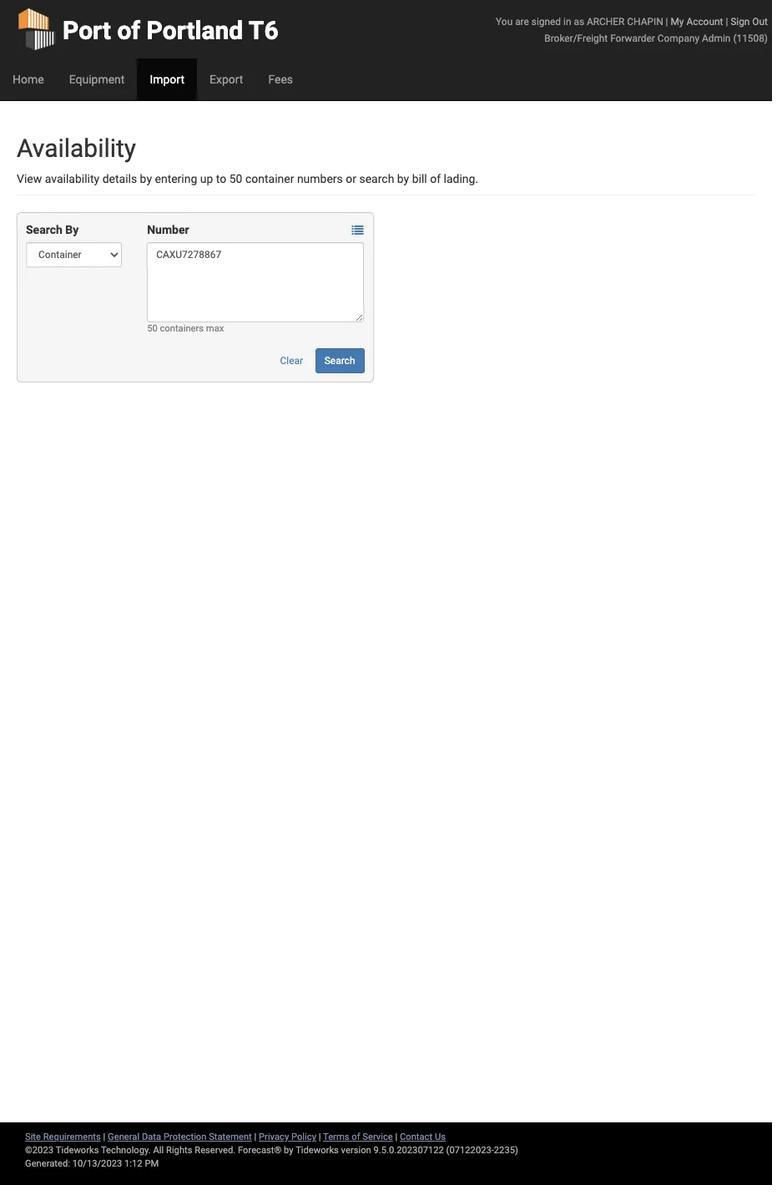 Task type: locate. For each thing, give the bounding box(es) containing it.
container
[[246, 172, 294, 185]]

0 vertical spatial 50
[[230, 172, 243, 185]]

privacy policy link
[[259, 1132, 317, 1143]]

2 vertical spatial of
[[352, 1132, 361, 1143]]

export
[[210, 73, 243, 86]]

out
[[753, 16, 769, 28]]

search button
[[316, 348, 365, 373]]

1 horizontal spatial 50
[[230, 172, 243, 185]]

search right clear button
[[325, 355, 356, 367]]

1 horizontal spatial by
[[284, 1146, 294, 1156]]

reserved.
[[195, 1146, 236, 1156]]

home
[[13, 73, 44, 86]]

|
[[666, 16, 669, 28], [726, 16, 729, 28], [103, 1132, 106, 1143], [254, 1132, 257, 1143], [319, 1132, 321, 1143], [396, 1132, 398, 1143]]

by inside site requirements | general data protection statement | privacy policy | terms of service | contact us ©2023 tideworks technology. all rights reserved. forecast® by tideworks version 9.5.0.202307122 (07122023-2235) generated: 10/13/2023 1:12 pm
[[284, 1146, 294, 1156]]

10/13/2023
[[72, 1159, 122, 1170]]

of
[[117, 16, 140, 45], [430, 172, 441, 185], [352, 1132, 361, 1143]]

terms of service link
[[323, 1132, 393, 1143]]

0 horizontal spatial search
[[26, 223, 62, 236]]

| left general
[[103, 1132, 106, 1143]]

site requirements link
[[25, 1132, 101, 1143]]

clear
[[280, 355, 303, 367]]

availability
[[45, 172, 100, 185]]

policy
[[292, 1132, 317, 1143]]

lading.
[[444, 172, 479, 185]]

max
[[206, 323, 224, 334]]

(11508)
[[734, 33, 769, 44]]

fees
[[269, 73, 293, 86]]

are
[[516, 16, 530, 28]]

contact
[[400, 1132, 433, 1143]]

1:12
[[125, 1159, 143, 1170]]

50 left containers
[[147, 323, 158, 334]]

1 vertical spatial search
[[325, 355, 356, 367]]

1 horizontal spatial of
[[352, 1132, 361, 1143]]

search
[[26, 223, 62, 236], [325, 355, 356, 367]]

to
[[216, 172, 227, 185]]

0 vertical spatial search
[[26, 223, 62, 236]]

tideworks
[[296, 1146, 339, 1156]]

50
[[230, 172, 243, 185], [147, 323, 158, 334]]

search left by
[[26, 223, 62, 236]]

protection
[[164, 1132, 207, 1143]]

availability
[[17, 134, 136, 163]]

containers
[[160, 323, 204, 334]]

clear button
[[271, 348, 313, 373]]

0 horizontal spatial 50
[[147, 323, 158, 334]]

entering
[[155, 172, 197, 185]]

search
[[360, 172, 395, 185]]

9.5.0.202307122
[[374, 1146, 444, 1156]]

forwarder
[[611, 33, 656, 44]]

by
[[140, 172, 152, 185], [398, 172, 410, 185], [284, 1146, 294, 1156]]

technology.
[[101, 1146, 151, 1156]]

1 vertical spatial of
[[430, 172, 441, 185]]

2 horizontal spatial of
[[430, 172, 441, 185]]

search by
[[26, 223, 79, 236]]

version
[[341, 1146, 372, 1156]]

service
[[363, 1132, 393, 1143]]

bill
[[413, 172, 428, 185]]

equipment
[[69, 73, 125, 86]]

port
[[63, 16, 111, 45]]

all
[[153, 1146, 164, 1156]]

contact us link
[[400, 1132, 446, 1143]]

of up version
[[352, 1132, 361, 1143]]

show list image
[[352, 225, 364, 237]]

1 horizontal spatial search
[[325, 355, 356, 367]]

by right details
[[140, 172, 152, 185]]

statement
[[209, 1132, 252, 1143]]

of right port
[[117, 16, 140, 45]]

admin
[[703, 33, 731, 44]]

search inside button
[[325, 355, 356, 367]]

signed
[[532, 16, 562, 28]]

general
[[108, 1132, 140, 1143]]

(07122023-
[[447, 1146, 495, 1156]]

by left bill
[[398, 172, 410, 185]]

by down privacy policy link
[[284, 1146, 294, 1156]]

50 right to
[[230, 172, 243, 185]]

1 vertical spatial 50
[[147, 323, 158, 334]]

0 horizontal spatial of
[[117, 16, 140, 45]]

pm
[[145, 1159, 159, 1170]]

archer
[[587, 16, 625, 28]]

import
[[150, 73, 185, 86]]

of inside port of portland t6 link
[[117, 16, 140, 45]]

of right bill
[[430, 172, 441, 185]]

0 vertical spatial of
[[117, 16, 140, 45]]



Task type: describe. For each thing, give the bounding box(es) containing it.
general data protection statement link
[[108, 1132, 252, 1143]]

us
[[435, 1132, 446, 1143]]

data
[[142, 1132, 161, 1143]]

2235)
[[495, 1146, 519, 1156]]

port of portland t6 link
[[17, 0, 279, 58]]

you are signed in as archer chapin | my account | sign out broker/freight forwarder company admin (11508)
[[496, 16, 769, 44]]

terms
[[323, 1132, 350, 1143]]

port of portland t6
[[63, 16, 279, 45]]

portland
[[147, 16, 243, 45]]

up
[[200, 172, 213, 185]]

in
[[564, 16, 572, 28]]

t6
[[249, 16, 279, 45]]

view
[[17, 172, 42, 185]]

search for search
[[325, 355, 356, 367]]

equipment button
[[57, 58, 137, 100]]

sign
[[731, 16, 751, 28]]

0 horizontal spatial by
[[140, 172, 152, 185]]

forecast®
[[238, 1146, 282, 1156]]

| up forecast®
[[254, 1132, 257, 1143]]

site requirements | general data protection statement | privacy policy | terms of service | contact us ©2023 tideworks technology. all rights reserved. forecast® by tideworks version 9.5.0.202307122 (07122023-2235) generated: 10/13/2023 1:12 pm
[[25, 1132, 519, 1170]]

sign out link
[[731, 16, 769, 28]]

fees button
[[256, 58, 306, 100]]

generated:
[[25, 1159, 70, 1170]]

of inside site requirements | general data protection statement | privacy policy | terms of service | contact us ©2023 tideworks technology. all rights reserved. forecast® by tideworks version 9.5.0.202307122 (07122023-2235) generated: 10/13/2023 1:12 pm
[[352, 1132, 361, 1143]]

| up 9.5.0.202307122
[[396, 1132, 398, 1143]]

details
[[102, 172, 137, 185]]

import button
[[137, 58, 197, 100]]

you
[[496, 16, 513, 28]]

account
[[687, 16, 724, 28]]

as
[[574, 16, 585, 28]]

privacy
[[259, 1132, 289, 1143]]

50 containers max
[[147, 323, 224, 334]]

©2023 tideworks
[[25, 1146, 99, 1156]]

my
[[671, 16, 685, 28]]

chapin
[[628, 16, 664, 28]]

| left my
[[666, 16, 669, 28]]

requirements
[[43, 1132, 101, 1143]]

numbers
[[297, 172, 343, 185]]

home button
[[0, 58, 57, 100]]

by
[[65, 223, 79, 236]]

search for search by
[[26, 223, 62, 236]]

| left sign
[[726, 16, 729, 28]]

rights
[[166, 1146, 193, 1156]]

site
[[25, 1132, 41, 1143]]

export button
[[197, 58, 256, 100]]

Number text field
[[147, 242, 365, 323]]

2 horizontal spatial by
[[398, 172, 410, 185]]

number
[[147, 223, 189, 236]]

view availability details by entering up to 50 container numbers or search by bill of lading.
[[17, 172, 479, 185]]

or
[[346, 172, 357, 185]]

| up tideworks
[[319, 1132, 321, 1143]]

broker/freight
[[545, 33, 608, 44]]

company
[[658, 33, 700, 44]]

my account link
[[671, 16, 724, 28]]



Task type: vqa. For each thing, say whether or not it's contained in the screenshot.
The 'Lading'
no



